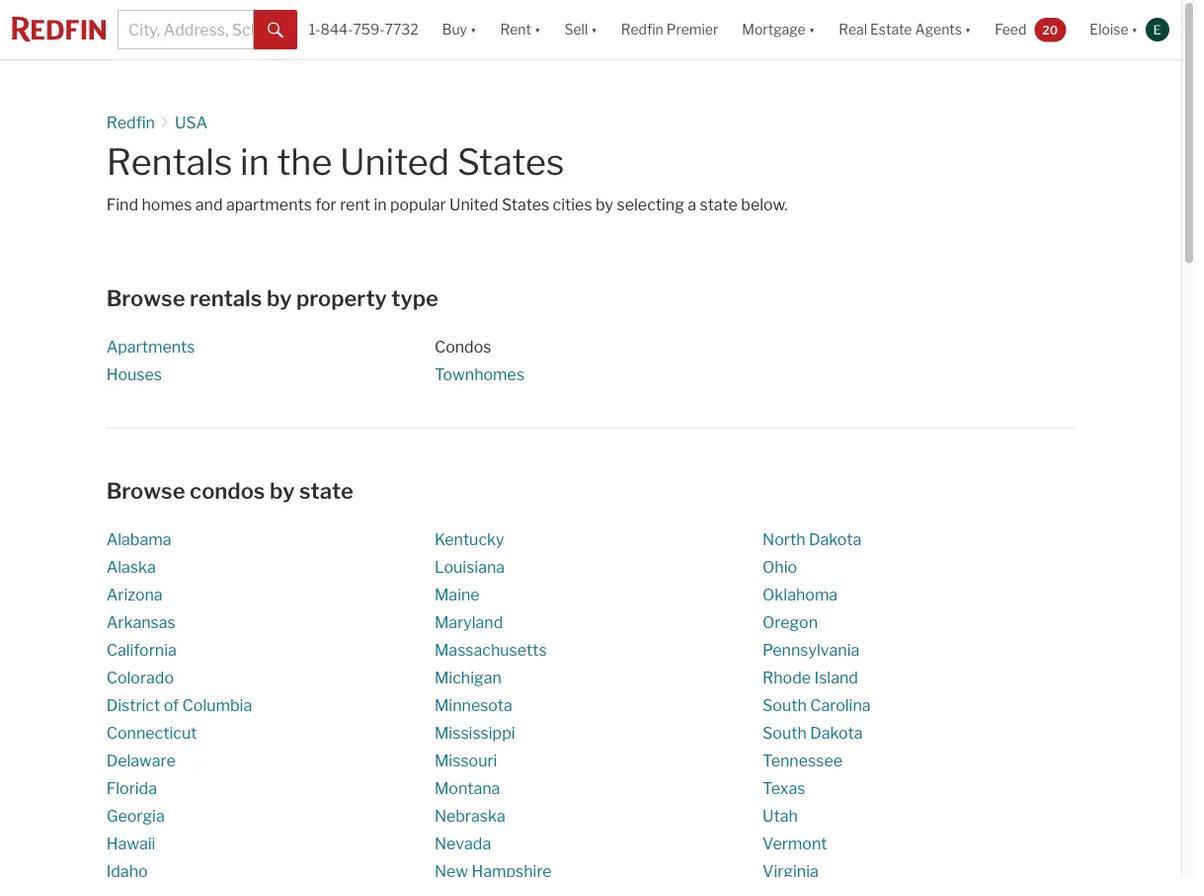 Task type: vqa. For each thing, say whether or not it's contained in the screenshot.
top States
yes



Task type: locate. For each thing, give the bounding box(es) containing it.
maine link
[[435, 585, 480, 604]]

dakota right north
[[809, 529, 862, 549]]

browse up apartments link
[[106, 284, 185, 311]]

north dakota link
[[763, 529, 862, 549]]

townhomes
[[435, 364, 525, 384]]

redfin link
[[106, 113, 155, 132]]

rent ▾
[[500, 21, 541, 38]]

redfin premier button
[[609, 0, 730, 59]]

buy
[[442, 21, 467, 38]]

delaware link
[[106, 751, 176, 770]]

0 vertical spatial south
[[763, 695, 807, 715]]

property
[[296, 284, 387, 311]]

0 horizontal spatial state
[[299, 477, 353, 504]]

0 vertical spatial browse
[[106, 284, 185, 311]]

south carolina link
[[763, 695, 871, 715]]

minnesota
[[435, 695, 513, 715]]

eloise
[[1090, 21, 1129, 38]]

▾ inside real estate agents ▾ link
[[965, 21, 971, 38]]

florida link
[[106, 778, 157, 798]]

by right rentals
[[267, 284, 292, 311]]

homes
[[142, 195, 192, 214]]

by right cities
[[596, 195, 614, 214]]

redfin left premier
[[621, 21, 664, 38]]

▾ inside sell ▾ dropdown button
[[591, 21, 597, 38]]

1 horizontal spatial redfin
[[621, 21, 664, 38]]

buy ▾
[[442, 21, 477, 38]]

states left cities
[[502, 195, 549, 214]]

oregon
[[763, 612, 818, 632]]

pennsylvania link
[[763, 640, 860, 659]]

▾ right the agents
[[965, 21, 971, 38]]

0 horizontal spatial in
[[240, 140, 269, 183]]

michigan link
[[435, 668, 502, 687]]

0 vertical spatial redfin
[[621, 21, 664, 38]]

5 ▾ from the left
[[965, 21, 971, 38]]

user photo image
[[1146, 18, 1170, 41]]

1 vertical spatial browse
[[106, 477, 185, 504]]

redfin
[[621, 21, 664, 38], [106, 113, 155, 132]]

1 vertical spatial states
[[502, 195, 549, 214]]

for
[[315, 195, 337, 214]]

City, Address, School, Agent, ZIP search field
[[118, 10, 254, 49]]

arizona link
[[106, 585, 163, 604]]

▾ right the rent on the left top
[[534, 21, 541, 38]]

in up the apartments
[[240, 140, 269, 183]]

a
[[688, 195, 696, 214]]

1 vertical spatial by
[[267, 284, 292, 311]]

1 vertical spatial redfin
[[106, 113, 155, 132]]

rhode island link
[[763, 668, 858, 687]]

browse rentals by property type
[[106, 284, 438, 311]]

arkansas
[[106, 612, 176, 632]]

7732
[[385, 21, 419, 38]]

0 vertical spatial states
[[457, 140, 564, 183]]

redfin up rentals
[[106, 113, 155, 132]]

▾ right mortgage
[[809, 21, 815, 38]]

townhomes link
[[435, 364, 525, 384]]

browse for browse rentals by property type
[[106, 284, 185, 311]]

state
[[700, 195, 738, 214], [299, 477, 353, 504]]

rhode
[[763, 668, 811, 687]]

▾ right sell
[[591, 21, 597, 38]]

4 ▾ from the left
[[809, 21, 815, 38]]

utah
[[763, 806, 798, 825]]

▾ left user photo
[[1132, 21, 1138, 38]]

▾ inside rent ▾ dropdown button
[[534, 21, 541, 38]]

connecticut link
[[106, 723, 197, 742]]

20
[[1042, 22, 1058, 37]]

nevada
[[435, 834, 491, 853]]

buy ▾ button
[[442, 0, 477, 59]]

maryland
[[435, 612, 503, 632]]

south up tennessee link
[[763, 723, 807, 742]]

2 vertical spatial by
[[270, 477, 295, 504]]

states up cities
[[457, 140, 564, 183]]

844-
[[321, 21, 353, 38]]

tennessee
[[763, 751, 843, 770]]

apartments
[[106, 337, 195, 356]]

3 ▾ from the left
[[591, 21, 597, 38]]

▾ right buy
[[470, 21, 477, 38]]

mississippi
[[435, 723, 515, 742]]

hawaii
[[106, 834, 155, 853]]

rentals
[[190, 284, 262, 311]]

florida
[[106, 778, 157, 798]]

dakota down 'carolina'
[[810, 723, 863, 742]]

dakota
[[809, 529, 862, 549], [810, 723, 863, 742]]

6 ▾ from the left
[[1132, 21, 1138, 38]]

0 horizontal spatial redfin
[[106, 113, 155, 132]]

type
[[392, 284, 438, 311]]

feed
[[995, 21, 1027, 38]]

colorado
[[106, 668, 174, 687]]

united up popular
[[340, 140, 450, 183]]

2 browse from the top
[[106, 477, 185, 504]]

redfin inside 'button'
[[621, 21, 664, 38]]

mortgage ▾ button
[[730, 0, 827, 59]]

0 vertical spatial united
[[340, 140, 450, 183]]

2 ▾ from the left
[[534, 21, 541, 38]]

united right popular
[[450, 195, 498, 214]]

usa link
[[175, 113, 208, 132]]

premier
[[667, 21, 718, 38]]

california
[[106, 640, 177, 659]]

▾ inside buy ▾ dropdown button
[[470, 21, 477, 38]]

redfin for redfin premier
[[621, 21, 664, 38]]

hawaii link
[[106, 834, 155, 853]]

browse up alabama
[[106, 477, 185, 504]]

sell ▾ button
[[553, 0, 609, 59]]

south
[[763, 695, 807, 715], [763, 723, 807, 742]]

0 vertical spatial state
[[700, 195, 738, 214]]

maine
[[435, 585, 480, 604]]

1 vertical spatial south
[[763, 723, 807, 742]]

▾ inside mortgage ▾ dropdown button
[[809, 21, 815, 38]]

1 vertical spatial state
[[299, 477, 353, 504]]

south down 'rhode'
[[763, 695, 807, 715]]

nebraska
[[435, 806, 505, 825]]

in right rent
[[374, 195, 387, 214]]

kentucky link
[[435, 529, 504, 549]]

rent
[[500, 21, 531, 38]]

district
[[106, 695, 160, 715]]

by right condos
[[270, 477, 295, 504]]

kentucky
[[435, 529, 504, 549]]

▾ for rent ▾
[[534, 21, 541, 38]]

georgia link
[[106, 806, 165, 825]]

1 browse from the top
[[106, 284, 185, 311]]

1 horizontal spatial in
[[374, 195, 387, 214]]

1 ▾ from the left
[[470, 21, 477, 38]]

montana
[[435, 778, 500, 798]]



Task type: describe. For each thing, give the bounding box(es) containing it.
buy ▾ button
[[430, 0, 488, 59]]

rentals
[[106, 140, 232, 183]]

selecting
[[617, 195, 684, 214]]

montana link
[[435, 778, 500, 798]]

vermont
[[763, 834, 827, 853]]

mortgage ▾ button
[[742, 0, 815, 59]]

columbia
[[182, 695, 252, 715]]

▾ for eloise ▾
[[1132, 21, 1138, 38]]

apartments link
[[106, 337, 195, 356]]

north
[[763, 529, 806, 549]]

of
[[164, 695, 179, 715]]

utah link
[[763, 806, 798, 825]]

find homes and apartments for rent in popular united states cities by selecting a state below.
[[106, 195, 788, 214]]

apartments houses
[[106, 337, 195, 384]]

1-844-759-7732
[[309, 21, 419, 38]]

arizona
[[106, 585, 163, 604]]

colorado link
[[106, 668, 174, 687]]

▾ for mortgage ▾
[[809, 21, 815, 38]]

0 vertical spatial dakota
[[809, 529, 862, 549]]

agents
[[915, 21, 962, 38]]

alaska
[[106, 557, 156, 576]]

alaska link
[[106, 557, 156, 576]]

2 south from the top
[[763, 723, 807, 742]]

condos townhomes
[[435, 337, 525, 384]]

759-
[[353, 21, 385, 38]]

1 vertical spatial dakota
[[810, 723, 863, 742]]

ohio
[[763, 557, 797, 576]]

arkansas link
[[106, 612, 176, 632]]

island
[[814, 668, 858, 687]]

and
[[195, 195, 223, 214]]

real
[[839, 21, 867, 38]]

rentals in the united states
[[106, 140, 564, 183]]

massachusetts
[[435, 640, 547, 659]]

find
[[106, 195, 138, 214]]

south dakota link
[[763, 723, 863, 742]]

condos
[[190, 477, 265, 504]]

sell
[[564, 21, 588, 38]]

usa
[[175, 113, 208, 132]]

rent ▾ button
[[500, 0, 541, 59]]

the
[[277, 140, 332, 183]]

louisiana link
[[435, 557, 505, 576]]

0 vertical spatial in
[[240, 140, 269, 183]]

1 horizontal spatial state
[[700, 195, 738, 214]]

missouri link
[[435, 751, 497, 770]]

submit search image
[[267, 22, 283, 38]]

kentucky louisiana maine maryland massachusetts michigan minnesota mississippi missouri montana nebraska nevada
[[435, 529, 547, 853]]

▾ for sell ▾
[[591, 21, 597, 38]]

estate
[[870, 21, 912, 38]]

popular
[[390, 195, 446, 214]]

rent ▾ button
[[488, 0, 553, 59]]

texas
[[763, 778, 805, 798]]

oklahoma link
[[763, 585, 838, 604]]

california link
[[106, 640, 177, 659]]

houses
[[106, 364, 162, 384]]

district of columbia link
[[106, 695, 252, 715]]

by for browse condos by state
[[270, 477, 295, 504]]

eloise ▾
[[1090, 21, 1138, 38]]

mississippi link
[[435, 723, 515, 742]]

redfin for redfin
[[106, 113, 155, 132]]

▾ for buy ▾
[[470, 21, 477, 38]]

by for browse rentals by property type
[[267, 284, 292, 311]]

michigan
[[435, 668, 502, 687]]

tennessee link
[[763, 751, 843, 770]]

alabama
[[106, 529, 171, 549]]

rent
[[340, 195, 370, 214]]

mortgage
[[742, 21, 806, 38]]

apartments
[[226, 195, 312, 214]]

sell ▾
[[564, 21, 597, 38]]

below.
[[741, 195, 788, 214]]

minnesota link
[[435, 695, 513, 715]]

real estate agents ▾ link
[[839, 0, 971, 59]]

1 vertical spatial united
[[450, 195, 498, 214]]

pennsylvania
[[763, 640, 860, 659]]

browse for browse condos by state
[[106, 477, 185, 504]]

georgia
[[106, 806, 165, 825]]

browse condos by state
[[106, 477, 353, 504]]

alabama link
[[106, 529, 171, 549]]

mortgage ▾
[[742, 21, 815, 38]]

connecticut
[[106, 723, 197, 742]]

real estate agents ▾
[[839, 21, 971, 38]]

massachusetts link
[[435, 640, 547, 659]]

1 vertical spatial in
[[374, 195, 387, 214]]

oregon link
[[763, 612, 818, 632]]

houses link
[[106, 364, 162, 384]]

1 south from the top
[[763, 695, 807, 715]]

1-844-759-7732 link
[[309, 21, 419, 38]]

north dakota ohio oklahoma oregon pennsylvania rhode island south carolina south dakota tennessee texas utah vermont
[[763, 529, 871, 853]]

0 vertical spatial by
[[596, 195, 614, 214]]

carolina
[[810, 695, 871, 715]]

1-
[[309, 21, 321, 38]]

maryland link
[[435, 612, 503, 632]]



